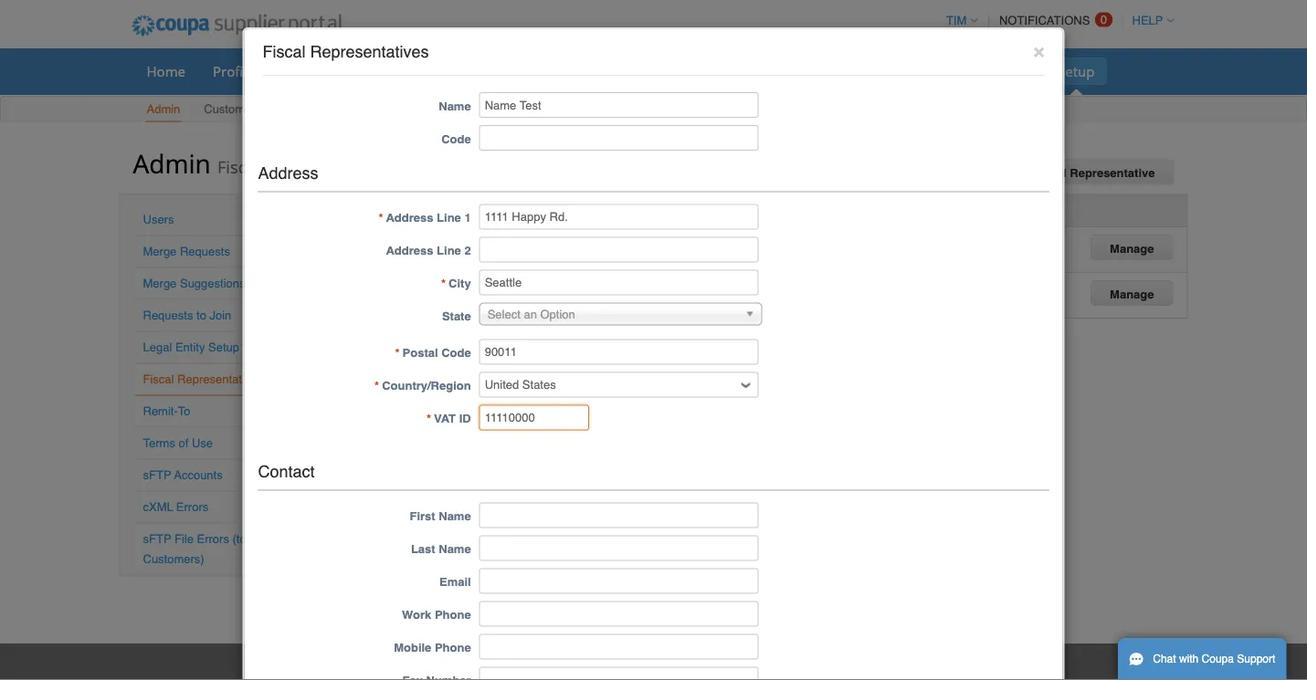 Task type: locate. For each thing, give the bounding box(es) containing it.
first name
[[410, 510, 471, 523]]

2 vertical spatial name
[[439, 543, 471, 556]]

1 horizontal spatial tax
[[778, 204, 797, 217]]

tax
[[613, 204, 633, 217], [778, 204, 797, 217]]

0 horizontal spatial coupa supplier portal image
[[119, 3, 355, 48]]

0 horizontal spatial setup
[[208, 341, 239, 355]]

0 vertical spatial code
[[441, 132, 471, 146]]

suggestions
[[180, 277, 245, 291]]

0 vertical spatial manage link
[[1091, 235, 1174, 260]]

1 vertical spatial states
[[469, 282, 503, 296]]

city
[[449, 277, 471, 291]]

Work Phone text field
[[479, 602, 759, 627]]

fiscal
[[263, 42, 306, 61], [217, 155, 260, 178], [1033, 166, 1067, 180], [143, 373, 174, 387]]

0 vertical spatial id
[[636, 204, 648, 217]]

0 vertical spatial line
[[437, 211, 461, 225]]

line
[[437, 211, 461, 225], [437, 244, 461, 258]]

fiscal representatives
[[263, 42, 429, 61], [143, 373, 263, 387]]

1 name from the top
[[439, 99, 471, 113]]

vat
[[434, 412, 456, 426]]

fiscal down legal
[[143, 373, 174, 387]]

asn link
[[497, 58, 548, 85]]

home
[[147, 62, 185, 80]]

name for last name
[[439, 543, 471, 556]]

states down the 1
[[469, 236, 503, 250]]

setup right ×
[[1058, 62, 1095, 80]]

sftp for sftp file errors (to customers)
[[143, 533, 171, 546]]

fiscal representatives down legal entity setup
[[143, 373, 263, 387]]

*
[[379, 211, 383, 225], [441, 277, 446, 291], [395, 346, 400, 360], [375, 379, 379, 393], [427, 412, 431, 426]]

manage link
[[1091, 235, 1174, 260], [1091, 281, 1174, 306]]

code
[[441, 132, 471, 146], [441, 346, 471, 360]]

1 phone from the top
[[435, 608, 471, 622]]

cxml errors
[[143, 501, 209, 514]]

0 vertical spatial merge
[[143, 245, 177, 259]]

0 vertical spatial requests
[[180, 245, 230, 259]]

0 vertical spatial united
[[432, 236, 466, 250]]

id
[[636, 204, 648, 217], [459, 412, 471, 426]]

Code text field
[[479, 125, 759, 151]]

states
[[469, 236, 503, 250], [469, 282, 503, 296]]

* postal code
[[395, 346, 471, 360]]

merge
[[143, 245, 177, 259], [143, 277, 177, 291]]

1 vertical spatial coupa supplier portal image
[[608, 662, 699, 681]]

1
[[465, 211, 471, 225]]

0 vertical spatial errors
[[176, 501, 209, 514]]

line left the 1
[[437, 211, 461, 225]]

address down '* address line 1'
[[386, 244, 434, 258]]

united up "state"
[[432, 282, 466, 296]]

name right last
[[439, 543, 471, 556]]

coupa supplier portal image down mobile phone text box
[[608, 662, 699, 681]]

1 vertical spatial code
[[441, 346, 471, 360]]

fiscal representatives up orders
[[263, 42, 429, 61]]

catalogs link
[[630, 58, 709, 85]]

1 states from the top
[[469, 236, 503, 250]]

1 vertical spatial admin
[[133, 146, 211, 180]]

Email text field
[[479, 569, 759, 594]]

invoices
[[563, 62, 615, 80]]

manage for 123
[[1110, 287, 1155, 301]]

0 vertical spatial admin
[[147, 102, 180, 116]]

0 vertical spatial sftp
[[143, 469, 171, 482]]

id right vat
[[459, 412, 471, 426]]

to
[[196, 309, 206, 323]]

0 horizontal spatial tax
[[613, 204, 633, 217]]

1 vertical spatial united
[[432, 282, 466, 296]]

0 vertical spatial states
[[469, 236, 503, 250]]

coupa supplier portal image up profile
[[119, 3, 355, 48]]

customer setup link
[[203, 98, 291, 122]]

phone down work phone
[[435, 641, 471, 655]]

2 united from the top
[[432, 282, 466, 296]]

states for 123
[[469, 282, 503, 296]]

2 vertical spatial representatives
[[177, 373, 263, 387]]

0 vertical spatial setup
[[1058, 62, 1095, 80]]

1 vertical spatial representatives
[[264, 155, 388, 178]]

setup right customer
[[259, 102, 290, 116]]

united down the 1
[[432, 236, 466, 250]]

setup
[[1058, 62, 1095, 80], [259, 102, 290, 116], [208, 341, 239, 355]]

1 sftp from the top
[[143, 469, 171, 482]]

2 merge from the top
[[143, 277, 177, 291]]

code right postal
[[441, 346, 471, 360]]

2 vertical spatial setup
[[208, 341, 239, 355]]

0 vertical spatial address
[[258, 164, 318, 183]]

3 name from the top
[[439, 543, 471, 556]]

* address line 1
[[379, 211, 471, 225]]

last
[[411, 543, 436, 556]]

* for * city
[[441, 277, 446, 291]]

name down sheets
[[439, 99, 471, 113]]

errors
[[176, 501, 209, 514], [197, 533, 229, 546]]

2 horizontal spatial setup
[[1058, 62, 1095, 80]]

1 line from the top
[[437, 211, 461, 225]]

2 manage link from the top
[[1091, 281, 1174, 306]]

united states up "state"
[[432, 282, 503, 296]]

1 horizontal spatial setup
[[259, 102, 290, 116]]

1 vertical spatial errors
[[197, 533, 229, 546]]

ons
[[1008, 62, 1031, 80]]

1 vertical spatial line
[[437, 244, 461, 258]]

1 vertical spatial requests
[[143, 309, 193, 323]]

file
[[174, 533, 194, 546]]

united for 123
[[432, 282, 466, 296]]

merge suggestions
[[143, 277, 245, 291]]

None text field
[[479, 204, 759, 230], [479, 340, 759, 365], [479, 204, 759, 230], [479, 340, 759, 365]]

1 vertical spatial manage link
[[1091, 281, 1174, 306]]

registrations
[[800, 204, 876, 217]]

business
[[724, 62, 781, 80]]

2 name from the top
[[439, 510, 471, 523]]

×
[[1034, 40, 1045, 62]]

terms
[[143, 437, 175, 450]]

1 manage from the top
[[1110, 242, 1155, 255]]

name right first
[[439, 510, 471, 523]]

23432
[[613, 236, 646, 250]]

sftp accounts link
[[143, 469, 223, 482]]

sftp inside sftp file errors (to customers)
[[143, 533, 171, 546]]

tax right associated
[[778, 204, 797, 217]]

coupa supplier portal image
[[119, 3, 355, 48], [608, 662, 699, 681]]

0 horizontal spatial id
[[459, 412, 471, 426]]

requests up suggestions
[[180, 245, 230, 259]]

requests
[[180, 245, 230, 259], [143, 309, 193, 323]]

code down sheets
[[441, 132, 471, 146]]

None text field
[[479, 270, 759, 296], [479, 405, 590, 431], [479, 270, 759, 296], [479, 405, 590, 431]]

manage link for 23432
[[1091, 235, 1174, 260]]

0 vertical spatial name
[[439, 99, 471, 113]]

fiscal down customer setup link
[[217, 155, 260, 178]]

fiscal inside admin fiscal representatives
[[217, 155, 260, 178]]

manage link for 123
[[1091, 281, 1174, 306]]

address down customer setup link
[[258, 164, 318, 183]]

errors inside sftp file errors (to customers)
[[197, 533, 229, 546]]

Fax Number text field
[[479, 667, 759, 681]]

0 vertical spatial phone
[[435, 608, 471, 622]]

errors down the accounts
[[176, 501, 209, 514]]

sftp up customers) in the left bottom of the page
[[143, 533, 171, 546]]

states up select
[[469, 282, 503, 296]]

business performance link
[[712, 58, 879, 85]]

Name text field
[[479, 92, 759, 118]]

requests left to
[[143, 309, 193, 323]]

country/region up 2
[[432, 204, 521, 217]]

1 vertical spatial manage
[[1110, 287, 1155, 301]]

1 vertical spatial name
[[439, 510, 471, 523]]

add fiscal representative link
[[988, 159, 1175, 185]]

1 vertical spatial sftp
[[143, 533, 171, 546]]

2 phone from the top
[[435, 641, 471, 655]]

* for * vat id
[[427, 412, 431, 426]]

0 vertical spatial manage
[[1110, 242, 1155, 255]]

1 manage link from the top
[[1091, 235, 1174, 260]]

manage for 23432
[[1110, 242, 1155, 255]]

catalogs
[[642, 62, 697, 80]]

2 manage from the top
[[1110, 287, 1155, 301]]

line left 2
[[437, 244, 461, 258]]

2 sftp from the top
[[143, 533, 171, 546]]

Address Line 2 text field
[[479, 237, 759, 263]]

sftp
[[143, 469, 171, 482], [143, 533, 171, 546]]

admin down admin link
[[133, 146, 211, 180]]

errors left (to
[[197, 533, 229, 546]]

merge down "merge requests" at top
[[143, 277, 177, 291]]

Mobile Phone text field
[[479, 635, 759, 660]]

tax up 23432
[[613, 204, 633, 217]]

sftp up cxml on the bottom of page
[[143, 469, 171, 482]]

terms of use link
[[143, 437, 213, 450]]

2 code from the top
[[441, 346, 471, 360]]

address up address line 2
[[386, 211, 434, 225]]

with
[[1180, 653, 1199, 666]]

2 united states from the top
[[432, 282, 503, 296]]

entity
[[175, 341, 205, 355]]

phone down email
[[435, 608, 471, 622]]

merge requests
[[143, 245, 230, 259]]

country/region down postal
[[382, 379, 471, 393]]

1 united states from the top
[[432, 236, 503, 250]]

setup link
[[1046, 58, 1107, 85]]

1 united from the top
[[432, 236, 466, 250]]

2 vertical spatial address
[[386, 244, 434, 258]]

admin
[[147, 102, 180, 116], [133, 146, 211, 180]]

0 vertical spatial country/region
[[432, 204, 521, 217]]

id up 23432
[[636, 204, 648, 217]]

1 vertical spatial phone
[[435, 641, 471, 655]]

united states down the 1
[[432, 236, 503, 250]]

phone for work phone
[[435, 608, 471, 622]]

sftp file errors (to customers)
[[143, 533, 246, 567]]

sftp for sftp accounts
[[143, 469, 171, 482]]

united states
[[432, 236, 503, 250], [432, 282, 503, 296]]

× button
[[1034, 40, 1045, 62]]

remit-to
[[143, 405, 191, 418]]

2 states from the top
[[469, 282, 503, 296]]

1 vertical spatial address
[[386, 211, 434, 225]]

address for address
[[258, 164, 318, 183]]

0 vertical spatial united states
[[432, 236, 503, 250]]

of
[[179, 437, 189, 450]]

setup down join
[[208, 341, 239, 355]]

1 vertical spatial setup
[[259, 102, 290, 116]]

0 vertical spatial coupa supplier portal image
[[119, 3, 355, 48]]

business performance
[[724, 62, 867, 80]]

united for 23432
[[432, 236, 466, 250]]

admin down home link
[[147, 102, 180, 116]]

1 merge from the top
[[143, 245, 177, 259]]

sftp accounts
[[143, 469, 223, 482]]

representatives
[[310, 42, 429, 61], [264, 155, 388, 178], [177, 373, 263, 387]]

1 vertical spatial merge
[[143, 277, 177, 291]]

legal entity setup
[[143, 341, 239, 355]]

1 vertical spatial united states
[[432, 282, 503, 296]]

requests to join
[[143, 309, 231, 323]]

merge down the users
[[143, 245, 177, 259]]



Task type: describe. For each thing, give the bounding box(es) containing it.
* for * postal code
[[395, 346, 400, 360]]

First Name text field
[[479, 503, 759, 529]]

accounts
[[174, 469, 223, 482]]

remit-to link
[[143, 405, 191, 418]]

merge for merge requests
[[143, 245, 177, 259]]

select an option
[[488, 308, 575, 322]]

invoices link
[[551, 58, 627, 85]]

1 tax from the left
[[613, 204, 633, 217]]

service/time
[[354, 62, 436, 80]]

requests to join link
[[143, 309, 231, 323]]

customer setup
[[204, 102, 290, 116]]

associated
[[711, 204, 774, 217]]

0 vertical spatial representatives
[[310, 42, 429, 61]]

service/time sheets
[[354, 62, 482, 80]]

admin for admin fiscal representatives
[[133, 146, 211, 180]]

contact
[[258, 462, 315, 481]]

states for 23432
[[469, 236, 503, 250]]

phone for mobile phone
[[435, 641, 471, 655]]

address for address line 2
[[386, 244, 434, 258]]

chat with coupa support
[[1153, 653, 1276, 666]]

fiscal right add
[[1033, 166, 1067, 180]]

terms of use
[[143, 437, 213, 450]]

profile link
[[201, 58, 266, 85]]

2
[[465, 244, 471, 258]]

1 code from the top
[[441, 132, 471, 146]]

orders link
[[270, 58, 338, 85]]

fiscal up orders
[[263, 42, 306, 61]]

customer
[[204, 102, 255, 116]]

select
[[488, 308, 521, 322]]

123
[[613, 282, 633, 296]]

address line 2
[[386, 244, 471, 258]]

* for * country/region
[[375, 379, 379, 393]]

legal
[[143, 341, 172, 355]]

cxml
[[143, 501, 173, 514]]

performance
[[784, 62, 867, 80]]

last name
[[411, 543, 471, 556]]

add-
[[978, 62, 1008, 80]]

sourcing link
[[883, 58, 962, 85]]

sheets
[[439, 62, 482, 80]]

work
[[402, 608, 432, 622]]

united states for 123
[[432, 282, 503, 296]]

(to
[[233, 533, 246, 546]]

merge requests link
[[143, 245, 230, 259]]

fiscal representatives link
[[143, 373, 263, 387]]

work phone
[[402, 608, 471, 622]]

admin fiscal representatives
[[133, 146, 388, 180]]

remit-
[[143, 405, 178, 418]]

option
[[540, 308, 575, 322]]

customers)
[[143, 553, 204, 567]]

* vat id
[[427, 412, 471, 426]]

users link
[[143, 213, 174, 227]]

home link
[[135, 58, 197, 85]]

representatives inside admin fiscal representatives
[[264, 155, 388, 178]]

join
[[210, 309, 231, 323]]

2 tax from the left
[[778, 204, 797, 217]]

tax id
[[613, 204, 648, 217]]

postal
[[403, 346, 438, 360]]

add-ons
[[978, 62, 1031, 80]]

name for first name
[[439, 510, 471, 523]]

1 vertical spatial country/region
[[382, 379, 471, 393]]

coupa
[[1202, 653, 1234, 666]]

mobile phone
[[394, 641, 471, 655]]

cxml errors link
[[143, 501, 209, 514]]

* for * address line 1
[[379, 211, 383, 225]]

use
[[192, 437, 213, 450]]

add-ons link
[[966, 58, 1043, 85]]

service/time sheets link
[[342, 58, 494, 85]]

merge suggestions link
[[143, 277, 245, 291]]

1 horizontal spatial id
[[636, 204, 648, 217]]

2 line from the top
[[437, 244, 461, 258]]

to
[[178, 405, 191, 418]]

admin for admin
[[147, 102, 180, 116]]

mobile
[[394, 641, 432, 655]]

first
[[410, 510, 436, 523]]

representative
[[1070, 166, 1155, 180]]

merge for merge suggestions
[[143, 277, 177, 291]]

chat
[[1153, 653, 1177, 666]]

united states for 23432
[[432, 236, 503, 250]]

chat with coupa support button
[[1118, 639, 1287, 681]]

add fiscal representative
[[1007, 166, 1155, 180]]

1 vertical spatial id
[[459, 412, 471, 426]]

1 vertical spatial fiscal representatives
[[143, 373, 263, 387]]

orders
[[282, 62, 326, 80]]

1 horizontal spatial coupa supplier portal image
[[608, 662, 699, 681]]

associated tax registrations
[[711, 204, 876, 217]]

users
[[143, 213, 174, 227]]

* country/region
[[375, 379, 471, 393]]

email
[[439, 576, 471, 589]]

* city
[[441, 277, 471, 291]]

admin link
[[146, 98, 181, 122]]

an
[[524, 308, 537, 322]]

asn
[[509, 62, 536, 80]]

0 vertical spatial fiscal representatives
[[263, 42, 429, 61]]

state
[[442, 310, 471, 324]]

sftp file errors (to customers) link
[[143, 533, 246, 567]]

support
[[1237, 653, 1276, 666]]

Last Name text field
[[479, 536, 759, 561]]

select an option link
[[479, 303, 763, 326]]

profile
[[213, 62, 254, 80]]

sourcing
[[895, 62, 950, 80]]



Task type: vqa. For each thing, say whether or not it's contained in the screenshot.
First Name's Name
yes



